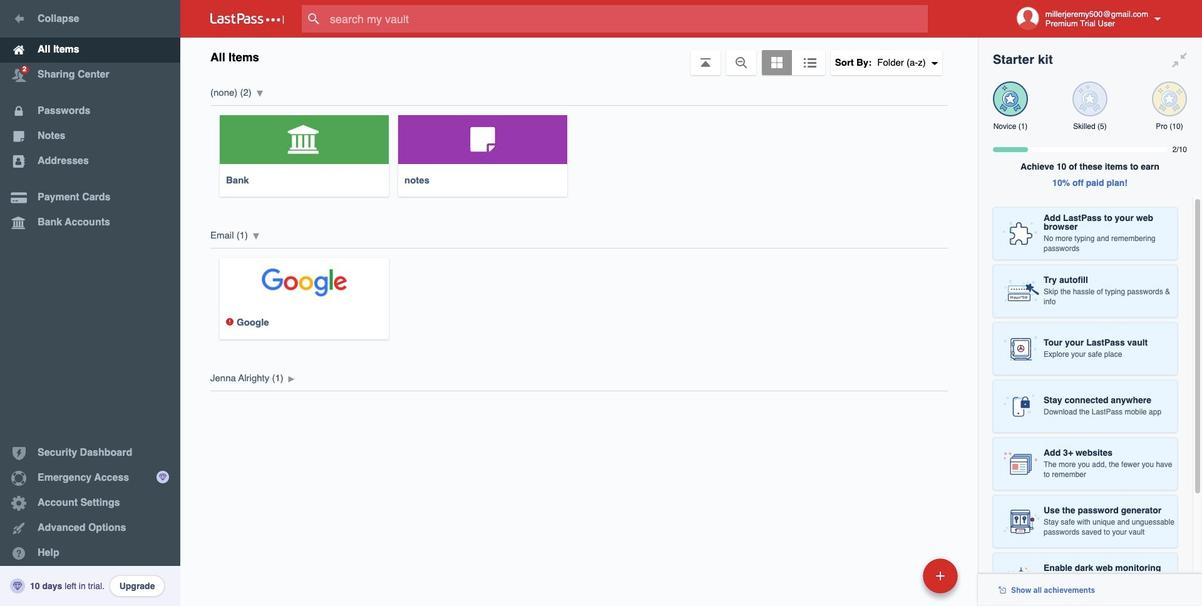 Task type: describe. For each thing, give the bounding box(es) containing it.
new item navigation
[[837, 555, 966, 606]]

Search search field
[[302, 5, 953, 33]]

lastpass image
[[210, 13, 284, 24]]

new item element
[[837, 558, 963, 594]]



Task type: vqa. For each thing, say whether or not it's contained in the screenshot.
New item image
no



Task type: locate. For each thing, give the bounding box(es) containing it.
search my vault text field
[[302, 5, 953, 33]]

vault options navigation
[[180, 38, 978, 75]]

main navigation navigation
[[0, 0, 180, 606]]



